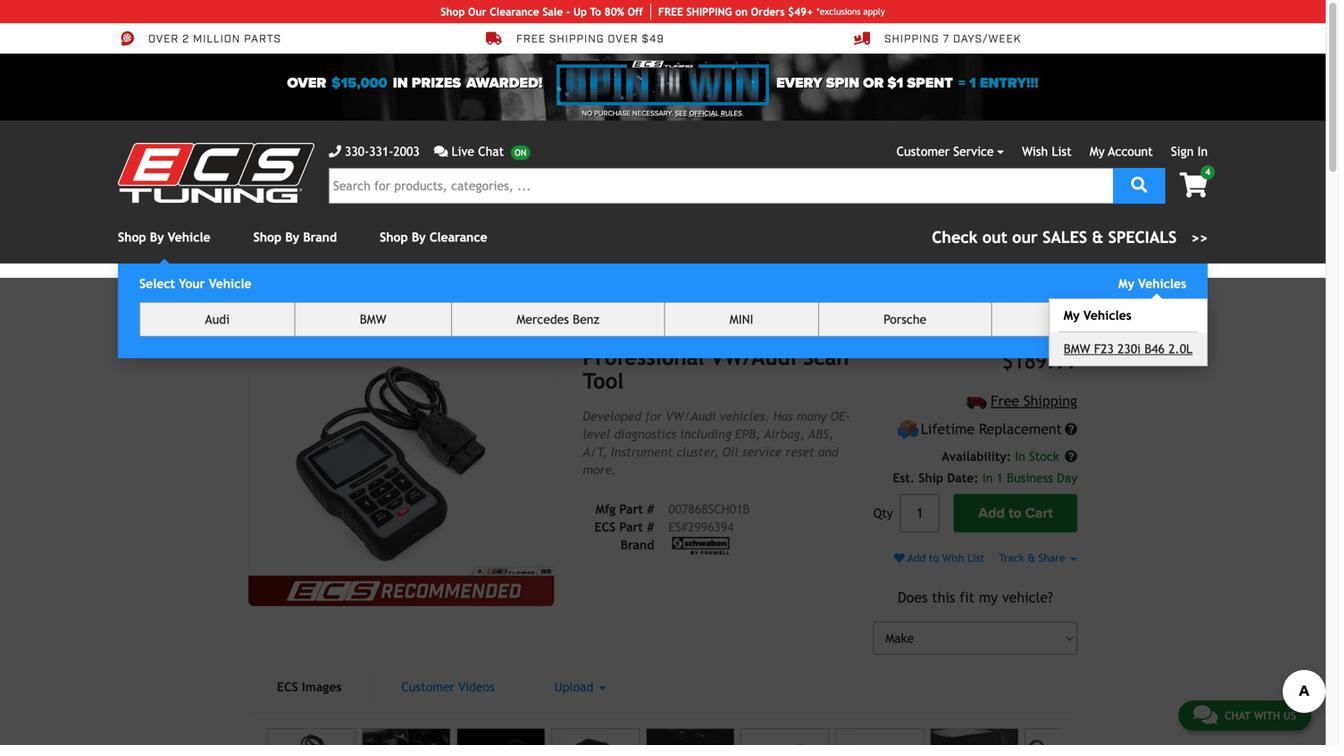 Task type: describe. For each thing, give the bounding box(es) containing it.
over
[[608, 32, 639, 46]]

account
[[1108, 144, 1153, 159]]

shop by vehicle
[[118, 230, 210, 244]]

0 vertical spatial vehicles
[[1138, 277, 1187, 291]]

no
[[582, 109, 593, 118]]

official
[[689, 109, 719, 118]]

developed
[[583, 409, 642, 423]]

my vehicles link
[[1119, 277, 1187, 291]]

sales & specials link
[[932, 225, 1208, 249]]

2
[[182, 32, 190, 46]]

ecs tuning 'spin to win' contest logo image
[[557, 61, 769, 105]]

spent
[[907, 75, 953, 92]]

&
[[1092, 228, 1104, 247]]

0 vertical spatial wish
[[1022, 144, 1048, 159]]

on
[[736, 5, 748, 18]]

free shipping over $49
[[516, 32, 665, 46]]

schwaben by foxwell
[[329, 291, 431, 304]]

$1
[[888, 75, 904, 92]]

add to cart
[[979, 505, 1053, 522]]

level
[[583, 427, 611, 441]]

epb,
[[735, 427, 760, 441]]

customer videos link
[[373, 669, 523, 705]]

-
[[566, 5, 570, 18]]

necessary.
[[633, 109, 673, 118]]

bmw f23 230i b46 2.0l
[[1064, 342, 1193, 356]]

part inside 007868sch01b ecs part #
[[620, 520, 643, 534]]

330-331-2003 link
[[329, 142, 420, 161]]

availability: in stock
[[942, 450, 1063, 464]]

days/week
[[953, 32, 1021, 46]]

2.0l
[[1169, 342, 1193, 356]]

service
[[742, 445, 782, 459]]

schwaben by foxwell link
[[329, 291, 440, 304]]

1 vertical spatial chat
[[1225, 709, 1251, 722]]

this
[[932, 589, 955, 606]]

bmw for bmw f23 230i b46 2.0l
[[1064, 342, 1091, 356]]

and
[[818, 445, 839, 459]]

entry!!!
[[980, 75, 1039, 92]]

benz
[[573, 312, 600, 327]]

select for select
[[1029, 297, 1060, 308]]

vehicles.
[[720, 409, 770, 423]]

heart image
[[894, 553, 905, 564]]

or
[[863, 75, 884, 92]]

free for free shipping over $49
[[516, 32, 546, 46]]

shop for shop by clearance
[[380, 230, 408, 244]]

chat with us
[[1225, 709, 1296, 722]]

ecs tuning image
[[118, 143, 315, 203]]

specials
[[1109, 228, 1177, 247]]

sale
[[543, 5, 563, 18]]

ecs tuning recommends this product. image
[[248, 576, 554, 606]]

vehicle for select your vehicle
[[209, 277, 252, 291]]

tap
[[914, 297, 932, 311]]

over $15,000 in prizes
[[287, 75, 461, 92]]

shop our clearance sale - up to 80% off link
[[441, 4, 651, 20]]

to for add to cart
[[1009, 505, 1022, 522]]

live
[[452, 144, 474, 159]]

pick
[[996, 297, 1020, 311]]

audi
[[205, 312, 230, 327]]

customer for customer videos
[[402, 680, 455, 694]]

professional vw/audi scan tool
[[583, 345, 849, 394]]

question circle image
[[1065, 450, 1078, 463]]

select your vehicle
[[139, 277, 252, 291]]

'select'
[[936, 297, 977, 311]]

question circle image
[[1065, 423, 1078, 436]]

sign
[[1171, 144, 1194, 159]]

airbag,
[[764, 427, 805, 441]]

lifetime
[[921, 421, 975, 438]]

free shipping image
[[967, 396, 987, 409]]

# inside 007868sch01b ecs part #
[[647, 520, 654, 534]]

0 horizontal spatial in
[[393, 75, 408, 92]]

shop by clearance
[[380, 230, 487, 244]]

videos
[[458, 680, 495, 694]]

b46
[[1145, 342, 1165, 356]]

to for add to wish list
[[929, 552, 939, 564]]

vw/audi inside professional vw/audi scan tool
[[711, 345, 797, 370]]

sales
[[1043, 228, 1087, 247]]

more.
[[583, 463, 617, 477]]

free shipping
[[991, 393, 1078, 409]]

over for over 2 million parts
[[148, 32, 179, 46]]

cart
[[1025, 505, 1053, 522]]

mini
[[730, 312, 754, 327]]

brand for es# 2996394 brand
[[621, 538, 654, 552]]

vw/audi inside "developed for vw/audi vehicles. has many oe- level diagnostics including epb, airbag, abs, a/t, instrument cluster, oil service reset and more."
[[666, 409, 716, 423]]

lifetime replacement
[[921, 421, 1062, 438]]

qty
[[874, 506, 893, 521]]

phone image
[[329, 145, 341, 158]]

es# 2996394 brand
[[621, 520, 734, 552]]

007868sch01b
[[669, 502, 750, 516]]

shop by brand
[[253, 230, 337, 244]]

1 part from the top
[[620, 502, 643, 516]]

this product is lifetime replacement eligible image
[[897, 418, 920, 441]]

by for clearance
[[412, 230, 426, 244]]

my account
[[1090, 144, 1153, 159]]

live chat link
[[434, 142, 530, 161]]

shopping cart image
[[1180, 172, 1208, 197]]

$49+
[[788, 5, 813, 18]]

please
[[872, 297, 911, 311]]

f23
[[1094, 342, 1114, 356]]

tool
[[583, 368, 624, 394]]

add for add to wish list
[[908, 552, 926, 564]]

*exclusions
[[817, 6, 861, 17]]

shop for shop our clearance sale - up to 80% off
[[441, 5, 465, 18]]

free shipping over $49 link
[[486, 30, 665, 46]]

0 vertical spatial list
[[1052, 144, 1072, 159]]

rules
[[721, 109, 742, 118]]

ship
[[687, 5, 709, 18]]

over 2 million parts link
[[118, 30, 281, 46]]

over 2 million parts
[[148, 32, 281, 46]]

1 vertical spatial wish
[[942, 552, 965, 564]]

*exclusions apply link
[[817, 5, 885, 18]]

scan
[[803, 345, 849, 370]]



Task type: locate. For each thing, give the bounding box(es) containing it.
your
[[179, 277, 205, 291]]

2 # from the top
[[647, 520, 654, 534]]

shipping
[[549, 32, 604, 46]]

Search text field
[[329, 168, 1113, 204]]

with
[[1254, 709, 1281, 722]]

wish
[[1022, 144, 1048, 159], [942, 552, 965, 564]]

vw/audi down mini
[[711, 345, 797, 370]]

shop for shop by brand
[[253, 230, 282, 244]]

my for my vehicles link
[[1119, 277, 1135, 291]]

1 # from the top
[[647, 502, 654, 516]]

1 horizontal spatial over
[[287, 75, 326, 92]]

0 horizontal spatial shipping
[[885, 32, 940, 46]]

0 vertical spatial part
[[620, 502, 643, 516]]

1 vertical spatial in
[[983, 471, 993, 485]]

vw/audi up "including"
[[666, 409, 716, 423]]

chat right live
[[478, 144, 504, 159]]

over for over $15,000 in prizes
[[287, 75, 326, 92]]

0 vertical spatial brand
[[303, 230, 337, 244]]

porsche
[[884, 312, 927, 327]]

es#2996394
[[443, 291, 505, 304]]

$49
[[642, 32, 665, 46]]

brand for shop by brand
[[303, 230, 337, 244]]

331-
[[369, 144, 393, 159]]

by
[[150, 230, 164, 244], [285, 230, 299, 244], [412, 230, 426, 244]]

0 horizontal spatial customer
[[402, 680, 455, 694]]

vehicle up audi on the top of the page
[[209, 277, 252, 291]]

bmw f23 230i b46 2.0l link
[[1050, 332, 1207, 365]]

1 vertical spatial clearance
[[430, 230, 487, 244]]

0 vertical spatial ecs
[[595, 520, 616, 534]]

1 horizontal spatial ecs
[[595, 520, 616, 534]]

my
[[979, 589, 998, 606]]

my for the my account link
[[1090, 144, 1105, 159]]

1 horizontal spatial add
[[979, 505, 1005, 522]]

my left account
[[1090, 144, 1105, 159]]

1 horizontal spatial select
[[1029, 297, 1060, 308]]

customer left the videos
[[402, 680, 455, 694]]

shop for shop by vehicle
[[118, 230, 146, 244]]

0 vertical spatial over
[[148, 32, 179, 46]]

0 horizontal spatial in
[[1015, 450, 1026, 464]]

0 horizontal spatial bmw
[[360, 312, 387, 327]]

chat left with
[[1225, 709, 1251, 722]]

0 vertical spatial vw/audi
[[711, 345, 797, 370]]

by for brand
[[285, 230, 299, 244]]

1 horizontal spatial chat
[[1225, 709, 1251, 722]]

1 right = in the top right of the page
[[969, 75, 976, 92]]

brand down mfg part #
[[621, 538, 654, 552]]

1 horizontal spatial clearance
[[490, 5, 539, 18]]

oil
[[722, 445, 739, 459]]

$15,000
[[332, 75, 388, 92]]

bmw down the schwaben by foxwell
[[360, 312, 387, 327]]

add right heart image
[[908, 552, 926, 564]]

1 horizontal spatial bmw
[[1064, 342, 1091, 356]]

es#
[[669, 520, 688, 534]]

bmw for bmw
[[360, 312, 387, 327]]

by up home page link
[[285, 230, 299, 244]]

list up does this fit my vehicle?
[[968, 552, 985, 564]]

1 vertical spatial customer
[[402, 680, 455, 694]]

ecs left 'images'
[[277, 680, 298, 694]]

mfg
[[596, 502, 616, 516]]

=
[[959, 75, 966, 92]]

in down "availability:"
[[983, 471, 993, 485]]

customer service
[[897, 144, 994, 159]]

shipping inside shipping 7 days/week link
[[885, 32, 940, 46]]

shipping 7 days/week link
[[854, 30, 1021, 46]]

my vehicles
[[1119, 277, 1187, 291], [1064, 308, 1132, 323]]

schwaben by foxwell image
[[669, 537, 735, 555]]

1 horizontal spatial by
[[285, 230, 299, 244]]

1 horizontal spatial list
[[1052, 144, 1072, 159]]

to right heart image
[[929, 552, 939, 564]]

0 vertical spatial customer
[[897, 144, 950, 159]]

instrument
[[611, 445, 673, 459]]

by for vehicle
[[150, 230, 164, 244]]

in
[[393, 75, 408, 92], [983, 471, 993, 485]]

4 link
[[1166, 165, 1215, 199]]

shop by brand link
[[253, 230, 337, 244]]

by
[[380, 291, 391, 304]]

customer service button
[[897, 142, 1004, 161]]

1 vertical spatial part
[[620, 520, 643, 534]]

a
[[1023, 297, 1030, 311]]

1 horizontal spatial wish
[[1022, 144, 1048, 159]]

0 vertical spatial my vehicles
[[1119, 277, 1187, 291]]

in for sign
[[1198, 144, 1208, 159]]

orders
[[751, 5, 785, 18]]

shipping up question circle image
[[1024, 393, 1078, 409]]

0 horizontal spatial select
[[139, 277, 175, 291]]

vehicles
[[1138, 277, 1187, 291], [1084, 308, 1132, 323]]

ping
[[709, 5, 732, 18]]

chat
[[478, 144, 504, 159], [1225, 709, 1251, 722]]

ecs inside 007868sch01b ecs part #
[[595, 520, 616, 534]]

my vehicles up f23
[[1064, 308, 1132, 323]]

1 horizontal spatial to
[[981, 297, 992, 311]]

clearance for by
[[430, 230, 487, 244]]

1 vertical spatial brand
[[621, 538, 654, 552]]

2 by from the left
[[285, 230, 299, 244]]

2 vertical spatial to
[[929, 552, 939, 564]]

0 vertical spatial free
[[516, 32, 546, 46]]

0 vertical spatial shipping
[[885, 32, 940, 46]]

list left my account
[[1052, 144, 1072, 159]]

in left prizes on the left
[[393, 75, 408, 92]]

sign in link
[[1171, 144, 1208, 159]]

#
[[647, 502, 654, 516], [647, 520, 654, 534]]

1 horizontal spatial shipping
[[1024, 393, 1078, 409]]

0 horizontal spatial 1
[[969, 75, 976, 92]]

mercedes benz
[[517, 312, 600, 327]]

1 horizontal spatial vehicles
[[1138, 277, 1187, 291]]

1 vertical spatial vw/audi
[[666, 409, 716, 423]]

0 horizontal spatial clearance
[[430, 230, 487, 244]]

date:
[[947, 471, 979, 485]]

customer for customer service
[[897, 144, 950, 159]]

to
[[590, 5, 601, 18]]

shop up select your vehicle at the left
[[118, 230, 146, 244]]

add inside button
[[979, 505, 1005, 522]]

wish right service
[[1022, 144, 1048, 159]]

vehicle for shop by vehicle
[[168, 230, 210, 244]]

0 vertical spatial my
[[1090, 144, 1105, 159]]

1 vertical spatial in
[[1015, 450, 1026, 464]]

oe-
[[831, 409, 850, 423]]

1 vertical spatial ecs
[[277, 680, 298, 694]]

schwaben
[[329, 291, 376, 304]]

0 horizontal spatial free
[[516, 32, 546, 46]]

shop by vehicle link
[[118, 230, 210, 244]]

1 horizontal spatial free
[[991, 393, 1020, 409]]

sign in
[[1171, 144, 1208, 159]]

my vehicles down specials
[[1119, 277, 1187, 291]]

spin
[[826, 75, 860, 92]]

in for availability:
[[1015, 450, 1026, 464]]

330-
[[345, 144, 369, 159]]

abs,
[[808, 427, 834, 441]]

shop up home
[[253, 230, 282, 244]]

1 vertical spatial my vehicles
[[1064, 308, 1132, 323]]

1 down the availability: in stock
[[997, 471, 1003, 485]]

live chat
[[452, 144, 504, 159]]

0 horizontal spatial brand
[[303, 230, 337, 244]]

1 vertical spatial my
[[1119, 277, 1135, 291]]

0 vertical spatial #
[[647, 502, 654, 516]]

1 vertical spatial #
[[647, 520, 654, 534]]

clearance right our at the left of page
[[490, 5, 539, 18]]

brand up the page
[[303, 230, 337, 244]]

0 vertical spatial 1
[[969, 75, 976, 92]]

add down est. ship date: in 1 business day
[[979, 505, 1005, 522]]

to left 'pick'
[[981, 297, 992, 311]]

reset
[[786, 445, 815, 459]]

to left cart
[[1009, 505, 1022, 522]]

1 by from the left
[[150, 230, 164, 244]]

2 part from the top
[[620, 520, 643, 534]]

0 horizontal spatial add
[[908, 552, 926, 564]]

1 vertical spatial list
[[968, 552, 985, 564]]

1 vertical spatial free
[[991, 393, 1020, 409]]

0 vertical spatial chat
[[478, 144, 504, 159]]

shop left our at the left of page
[[441, 5, 465, 18]]

does
[[898, 589, 928, 606]]

1 horizontal spatial brand
[[621, 538, 654, 552]]

vehicles up f23
[[1084, 308, 1132, 323]]

1 horizontal spatial 1
[[997, 471, 1003, 485]]

None text field
[[900, 494, 940, 533]]

0 vertical spatial in
[[393, 75, 408, 92]]

bmw left f23
[[1064, 342, 1091, 356]]

1 horizontal spatial customer
[[897, 144, 950, 159]]

select right 'pick'
[[1029, 297, 1060, 308]]

0 vertical spatial bmw
[[360, 312, 387, 327]]

to inside button
[[1009, 505, 1022, 522]]

vehicles down specials
[[1138, 277, 1187, 291]]

0 vertical spatial to
[[981, 297, 992, 311]]

1 vertical spatial over
[[287, 75, 326, 92]]

est. ship date: in 1 business day
[[893, 471, 1078, 485]]

comments image
[[434, 145, 448, 158]]

es#2996394 - 007868sch01b - professional vw/audi scan tool - developed for vw/audi vehicles. has many oe-level diagnostics including epb, airbag, abs, a/t, instrument cluster, oil service reset and more. - schwaben by foxwell - audi volkswagen image
[[248, 346, 554, 576], [267, 728, 356, 745], [362, 728, 451, 745], [457, 728, 545, 745], [551, 728, 640, 745], [646, 728, 735, 745], [741, 728, 829, 745], [835, 728, 924, 745], [930, 728, 1019, 745], [1025, 728, 1114, 745]]

home
[[264, 291, 291, 304]]

0 horizontal spatial wish
[[942, 552, 965, 564]]

0 horizontal spatial by
[[150, 230, 164, 244]]

2 horizontal spatial to
[[1009, 505, 1022, 522]]

developed for vw/audi vehicles. has many oe- level diagnostics including epb, airbag, abs, a/t, instrument cluster, oil service reset and more.
[[583, 409, 850, 477]]

home page
[[264, 291, 317, 304]]

1 vertical spatial bmw
[[1064, 342, 1091, 356]]

sales & specials
[[1043, 228, 1177, 247]]

1 horizontal spatial in
[[983, 471, 993, 485]]

shipping 7 days/week
[[885, 32, 1021, 46]]

0 horizontal spatial chat
[[478, 144, 504, 159]]

1 horizontal spatial my
[[1090, 144, 1105, 159]]

1 vertical spatial vehicle
[[209, 277, 252, 291]]

by up the foxwell
[[412, 230, 426, 244]]

add to wish list link
[[894, 552, 985, 564]]

vehicle up your
[[168, 230, 210, 244]]

over left 2
[[148, 32, 179, 46]]

does this fit my vehicle?
[[898, 589, 1053, 606]]

brand inside 'es# 2996394 brand'
[[621, 538, 654, 552]]

1 vertical spatial shipping
[[1024, 393, 1078, 409]]

clearance up es#2996394
[[430, 230, 487, 244]]

0 horizontal spatial over
[[148, 32, 179, 46]]

80%
[[605, 5, 624, 18]]

over left $15,000
[[287, 75, 326, 92]]

# left 'es#'
[[647, 520, 654, 534]]

ecs down mfg
[[595, 520, 616, 534]]

1 vertical spatial select
[[1029, 297, 1060, 308]]

vehicle
[[168, 230, 210, 244], [209, 277, 252, 291]]

search image
[[1131, 177, 1148, 193]]

every
[[777, 75, 823, 92]]

0 horizontal spatial to
[[929, 552, 939, 564]]

0 horizontal spatial ecs
[[277, 680, 298, 694]]

customer
[[897, 144, 950, 159], [402, 680, 455, 694]]

1 horizontal spatial in
[[1198, 144, 1208, 159]]

part right mfg
[[620, 502, 643, 516]]

shop up by
[[380, 230, 408, 244]]

shop our clearance sale - up to 80% off
[[441, 5, 643, 18]]

0 horizontal spatial my
[[1064, 308, 1080, 323]]

customer left service
[[897, 144, 950, 159]]

2 horizontal spatial by
[[412, 230, 426, 244]]

shipping left the 7
[[885, 32, 940, 46]]

2 horizontal spatial my
[[1119, 277, 1135, 291]]

shipping
[[885, 32, 940, 46], [1024, 393, 1078, 409]]

1 vertical spatial to
[[1009, 505, 1022, 522]]

my right "select" link
[[1064, 308, 1080, 323]]

add
[[979, 505, 1005, 522], [908, 552, 926, 564]]

many
[[797, 409, 827, 423]]

2 vertical spatial my
[[1064, 308, 1080, 323]]

0 vertical spatial in
[[1198, 144, 1208, 159]]

shop by clearance link
[[380, 230, 487, 244]]

part down mfg part #
[[620, 520, 643, 534]]

by up select your vehicle at the left
[[150, 230, 164, 244]]

vehicle
[[1033, 297, 1075, 311]]

0 vertical spatial vehicle
[[168, 230, 210, 244]]

select left your
[[139, 277, 175, 291]]

free for free shipping
[[991, 393, 1020, 409]]

select for select your vehicle
[[139, 277, 175, 291]]

page
[[294, 291, 317, 304]]

mercedes
[[517, 312, 569, 327]]

3 by from the left
[[412, 230, 426, 244]]

my down specials
[[1119, 277, 1135, 291]]

330-331-2003
[[345, 144, 420, 159]]

1 vertical spatial add
[[908, 552, 926, 564]]

1 vertical spatial vehicles
[[1084, 308, 1132, 323]]

mfg part #
[[596, 502, 654, 516]]

in up the business
[[1015, 450, 1026, 464]]

my account link
[[1090, 144, 1153, 159]]

every spin or $1 spent = 1 entry!!!
[[777, 75, 1039, 92]]

service
[[954, 144, 994, 159]]

my
[[1090, 144, 1105, 159], [1119, 277, 1135, 291], [1064, 308, 1080, 323]]

customer inside popup button
[[897, 144, 950, 159]]

0 vertical spatial clearance
[[490, 5, 539, 18]]

0 vertical spatial add
[[979, 505, 1005, 522]]

0 horizontal spatial vehicles
[[1084, 308, 1132, 323]]

add for add to cart
[[979, 505, 1005, 522]]

# up 'es# 2996394 brand' on the bottom
[[647, 502, 654, 516]]

wish up this in the bottom right of the page
[[942, 552, 965, 564]]

no purchase necessary. see official rules .
[[582, 109, 744, 118]]

free down the shop our clearance sale - up to 80% off
[[516, 32, 546, 46]]

in right sign
[[1198, 144, 1208, 159]]

0 vertical spatial select
[[139, 277, 175, 291]]

free right the free shipping icon
[[991, 393, 1020, 409]]

has
[[773, 409, 793, 423]]

clearance for our
[[490, 5, 539, 18]]

prizes
[[412, 75, 461, 92]]

diagnostics
[[614, 427, 676, 441]]

see
[[675, 109, 687, 118]]

0 horizontal spatial list
[[968, 552, 985, 564]]

1 vertical spatial 1
[[997, 471, 1003, 485]]

fit
[[960, 589, 975, 606]]

free ship ping on orders $49+ *exclusions apply
[[658, 5, 885, 18]]



Task type: vqa. For each thing, say whether or not it's contained in the screenshot.
bmw f23 230i b46 2.0l link
yes



